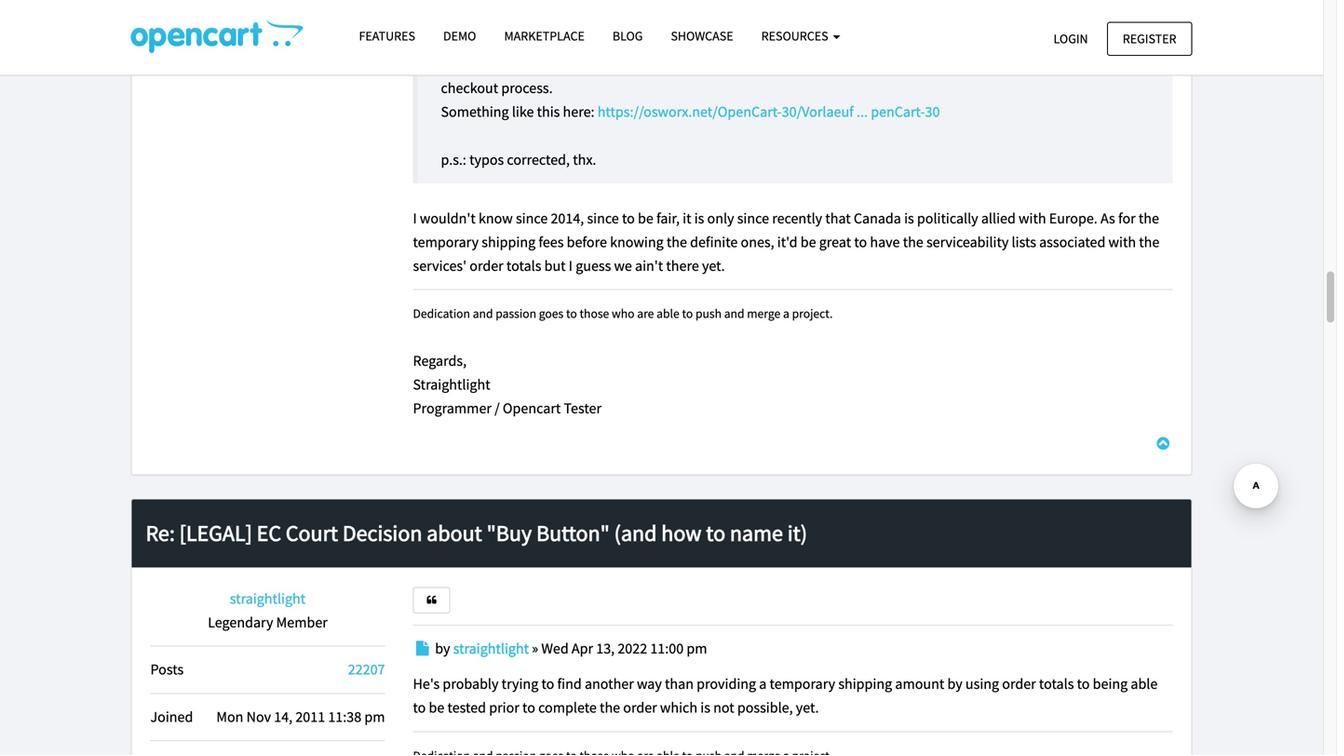 Task type: locate. For each thing, give the bounding box(es) containing it.
i right but
[[569, 257, 573, 275]]

will
[[474, 31, 496, 50], [596, 55, 618, 73]]

to left being
[[1077, 675, 1090, 693]]

great
[[819, 233, 851, 251]]

2 vertical spatial order
[[623, 699, 657, 717]]

marketplace link
[[490, 20, 599, 52]]

1 horizontal spatial are
[[1018, 31, 1038, 50]]

true.
[[1041, 31, 1070, 50]]

2 horizontal spatial by
[[947, 675, 963, 693]]

he's
[[413, 675, 440, 693]]

therefore
[[869, 31, 926, 50]]

for inside they will be later replaced by the real shipping cost (when selected) - therefore the final costs are true. and the visitor/customer will know, what he/she/it can expect to pay for shipping costs before continuing the checkout process. something like this here: https://osworx.net/opencart-30/vorlaeuf ... pencart-30
[[866, 55, 884, 73]]

1 horizontal spatial and
[[724, 306, 744, 321]]

1 vertical spatial are
[[637, 306, 654, 321]]

providing
[[697, 675, 756, 693]]

as
[[1101, 209, 1115, 228]]

since
[[516, 209, 548, 228], [587, 209, 619, 228], [737, 209, 769, 228]]

for right pay
[[866, 55, 884, 73]]

0 vertical spatial for
[[866, 55, 884, 73]]

to right goes at top left
[[566, 306, 577, 321]]

1 vertical spatial straightlight
[[453, 639, 529, 658]]

and right the 'push'
[[724, 306, 744, 321]]

1 vertical spatial will
[[596, 55, 618, 73]]

court
[[286, 519, 338, 547]]

are inside they will be later replaced by the real shipping cost (when selected) - therefore the final costs are true. and the visitor/customer will know, what he/she/it can expect to pay for shipping costs before continuing the checkout process. something like this here: https://osworx.net/opencart-30/vorlaeuf ... pencart-30
[[1018, 31, 1038, 50]]

will left the know, at the top of page
[[596, 55, 618, 73]]

are right who
[[637, 306, 654, 321]]

real
[[648, 31, 672, 50]]

1 horizontal spatial a
[[783, 306, 789, 321]]

temporary inside i wouldn't know since 2014, since to be fair, it is only since recently that canada is politically allied with europe. as for the temporary shipping fees before knowing the definite ones, it'd be great to have the serviceability lists associated with the services' order totals but i guess we ain't there yet.
[[413, 233, 479, 251]]

by up the know, at the top of page
[[606, 31, 622, 50]]

programmer
[[413, 399, 492, 418]]

be left fair,
[[638, 209, 653, 228]]

will right they
[[474, 31, 496, 50]]

0 horizontal spatial with
[[1019, 209, 1046, 228]]

order right using
[[1002, 675, 1036, 693]]

is inside he's probably trying to find another way than providing a temporary shipping amount by using order totals to being able to be tested prior to complete the order which is not possible, yet.
[[700, 699, 710, 717]]

for inside i wouldn't know since 2014, since to be fair, it is only since recently that canada is politically allied with europe. as for the temporary shipping fees before knowing the definite ones, it'd be great to have the serviceability lists associated with the services' order totals but i guess we ain't there yet.
[[1118, 209, 1136, 228]]

1 horizontal spatial will
[[596, 55, 618, 73]]

showcase
[[671, 27, 733, 44]]

1 vertical spatial costs
[[944, 55, 975, 73]]

"buy
[[487, 519, 532, 547]]

0 vertical spatial straightlight link
[[230, 589, 306, 608]]

11:38
[[328, 707, 361, 726]]

0 vertical spatial temporary
[[413, 233, 479, 251]]

1 horizontal spatial yet.
[[796, 699, 819, 717]]

but
[[544, 257, 566, 275]]

0 horizontal spatial are
[[637, 306, 654, 321]]

0 horizontal spatial totals
[[506, 257, 541, 275]]

we
[[614, 257, 632, 275]]

22207 link
[[348, 660, 385, 679]]

wed
[[541, 639, 569, 658]]

by straightlight » wed apr 13, 2022 11:00 pm
[[435, 639, 707, 658]]

by inside he's probably trying to find another way than providing a temporary shipping amount by using order totals to being able to be tested prior to complete the order which is not possible, yet.
[[947, 675, 963, 693]]

to left find
[[541, 675, 554, 693]]

0 horizontal spatial able
[[657, 306, 679, 321]]

able left the 'push'
[[657, 306, 679, 321]]

features link
[[345, 20, 429, 52]]

0 horizontal spatial pm
[[364, 707, 385, 726]]

2 vertical spatial by
[[947, 675, 963, 693]]

costs right final
[[983, 31, 1015, 50]]

later
[[518, 31, 546, 50]]

by
[[606, 31, 622, 50], [435, 639, 450, 658], [947, 675, 963, 693]]

shipping left amount
[[838, 675, 892, 693]]

is left 'not'
[[700, 699, 710, 717]]

order
[[470, 257, 503, 275], [1002, 675, 1036, 693], [623, 699, 657, 717]]

1 vertical spatial yet.
[[796, 699, 819, 717]]

0 horizontal spatial and
[[473, 306, 493, 321]]

are left true.
[[1018, 31, 1038, 50]]

yet. down 'definite'
[[702, 257, 725, 275]]

with up lists
[[1019, 209, 1046, 228]]

0 horizontal spatial yet.
[[702, 257, 725, 275]]

30/vorlaeuf
[[782, 103, 854, 121]]

0 vertical spatial by
[[606, 31, 622, 50]]

to inside they will be later replaced by the real shipping cost (when selected) - therefore the final costs are true. and the visitor/customer will know, what he/she/it can expect to pay for shipping costs before continuing the checkout process. something like this here: https://osworx.net/opencart-30/vorlaeuf ... pencart-30
[[825, 55, 838, 73]]

1 horizontal spatial straightlight
[[453, 639, 529, 658]]

pay
[[841, 55, 863, 73]]

straightlight link up probably
[[453, 639, 529, 658]]

visitor/customer
[[492, 55, 593, 73]]

and left passion
[[473, 306, 493, 321]]

0 horizontal spatial by
[[435, 639, 450, 658]]

it)
[[787, 519, 807, 547]]

before up guess
[[567, 233, 607, 251]]

i wouldn't know since 2014, since to be fair, it is only since recently that canada is politically allied with europe. as for the temporary shipping fees before knowing the definite ones, it'd be great to have the serviceability lists associated with the services' order totals but i guess we ain't there yet.
[[413, 209, 1160, 275]]

0 vertical spatial yet.
[[702, 257, 725, 275]]

serviceability
[[926, 233, 1009, 251]]

1 horizontal spatial by
[[606, 31, 622, 50]]

p.s.: typos corrected, thx.
[[441, 150, 596, 169]]

before down final
[[978, 55, 1019, 73]]

straightlight
[[230, 589, 306, 608], [453, 639, 529, 658]]

-
[[861, 31, 866, 50]]

1 horizontal spatial with
[[1109, 233, 1136, 251]]

1 vertical spatial totals
[[1039, 675, 1074, 693]]

totals left being
[[1039, 675, 1074, 693]]

1 and from the left
[[473, 306, 493, 321]]

the inside he's probably trying to find another way than providing a temporary shipping amount by using order totals to being able to be tested prior to complete the order which is not possible, yet.
[[600, 699, 620, 717]]

not
[[713, 699, 734, 717]]

a inside he's probably trying to find another way than providing a temporary shipping amount by using order totals to being able to be tested prior to complete the order which is not possible, yet.
[[759, 675, 767, 693]]

posts
[[150, 660, 184, 679]]

costs
[[983, 31, 1015, 50], [944, 55, 975, 73]]

able right being
[[1131, 675, 1158, 693]]

associated
[[1039, 233, 1106, 251]]

shipping down know
[[482, 233, 536, 251]]

the left final
[[929, 31, 950, 50]]

1 vertical spatial by
[[435, 639, 450, 658]]

2 since from the left
[[587, 209, 619, 228]]

temporary down wouldn't on the top
[[413, 233, 479, 251]]

final
[[953, 31, 980, 50]]

0 vertical spatial costs
[[983, 31, 1015, 50]]

1 horizontal spatial temporary
[[770, 675, 835, 693]]

1 horizontal spatial order
[[623, 699, 657, 717]]

1 vertical spatial with
[[1109, 233, 1136, 251]]

shipping down therefore
[[887, 55, 941, 73]]

1 vertical spatial a
[[759, 675, 767, 693]]

straightlight inside straightlight legendary member
[[230, 589, 306, 608]]

to
[[825, 55, 838, 73], [622, 209, 635, 228], [854, 233, 867, 251], [566, 306, 577, 321], [682, 306, 693, 321], [706, 519, 725, 547], [541, 675, 554, 693], [1077, 675, 1090, 693], [413, 699, 426, 717], [522, 699, 535, 717]]

0 vertical spatial totals
[[506, 257, 541, 275]]

yet. inside i wouldn't know since 2014, since to be fair, it is only since recently that canada is politically allied with europe. as for the temporary shipping fees before knowing the definite ones, it'd be great to have the serviceability lists associated with the services' order totals but i guess we ain't there yet.
[[702, 257, 725, 275]]

0 vertical spatial are
[[1018, 31, 1038, 50]]

pm
[[687, 639, 707, 658], [364, 707, 385, 726]]

straightlight link up 'legendary'
[[230, 589, 306, 608]]

guess
[[576, 257, 611, 275]]

i left wouldn't on the top
[[413, 209, 417, 228]]

0 horizontal spatial a
[[759, 675, 767, 693]]

0 vertical spatial with
[[1019, 209, 1046, 228]]

https://osworx.net/opencart-30/vorlaeuf ... pencart-30 link
[[598, 103, 940, 121]]

he/she/it
[[696, 55, 752, 73]]

a right merge
[[783, 306, 789, 321]]

1 horizontal spatial since
[[587, 209, 619, 228]]

continuing
[[1022, 55, 1089, 73]]

canada
[[854, 209, 901, 228]]

2 and from the left
[[724, 306, 744, 321]]

complete
[[538, 699, 597, 717]]

0 horizontal spatial order
[[470, 257, 503, 275]]

with down as
[[1109, 233, 1136, 251]]

before inside i wouldn't know since 2014, since to be fair, it is only since recently that canada is politically allied with europe. as for the temporary shipping fees before knowing the definite ones, it'd be great to have the serviceability lists associated with the services' order totals but i guess we ain't there yet.
[[567, 233, 607, 251]]

1 vertical spatial before
[[567, 233, 607, 251]]

1 vertical spatial able
[[1131, 675, 1158, 693]]

straightlight up probably
[[453, 639, 529, 658]]

re: [legal] ec court decision about "buy button" (and how to name it)
[[146, 519, 807, 547]]

since up the ones,
[[737, 209, 769, 228]]

0 horizontal spatial before
[[567, 233, 607, 251]]

0 horizontal spatial since
[[516, 209, 548, 228]]

to left have
[[854, 233, 867, 251]]

0 vertical spatial a
[[783, 306, 789, 321]]

opencart
[[503, 399, 561, 418]]

1 horizontal spatial totals
[[1039, 675, 1074, 693]]

0 horizontal spatial straightlight
[[230, 589, 306, 608]]

i
[[413, 209, 417, 228], [569, 257, 573, 275]]

2014,
[[551, 209, 584, 228]]

joined
[[150, 707, 193, 726]]

nov
[[246, 707, 271, 726]]

0 vertical spatial able
[[657, 306, 679, 321]]

login
[[1054, 30, 1088, 47]]

since right 2014,
[[587, 209, 619, 228]]

shipping inside he's probably trying to find another way than providing a temporary shipping amount by using order totals to being able to be tested prior to complete the order which is not possible, yet.
[[838, 675, 892, 693]]

be inside he's probably trying to find another way than providing a temporary shipping amount by using order totals to being able to be tested prior to complete the order which is not possible, yet.
[[429, 699, 444, 717]]

1 vertical spatial order
[[1002, 675, 1036, 693]]

be left later
[[499, 31, 515, 50]]

0 horizontal spatial temporary
[[413, 233, 479, 251]]

yet. right possible,
[[796, 699, 819, 717]]

shipping
[[675, 31, 728, 50], [887, 55, 941, 73], [482, 233, 536, 251], [838, 675, 892, 693]]

order right the services'
[[470, 257, 503, 275]]

shipping up he/she/it
[[675, 31, 728, 50]]

2 horizontal spatial since
[[737, 209, 769, 228]]

by inside they will be later replaced by the real shipping cost (when selected) - therefore the final costs are true. and the visitor/customer will know, what he/she/it can expect to pay for shipping costs before continuing the checkout process. something like this here: https://osworx.net/opencart-30/vorlaeuf ... pencart-30
[[606, 31, 622, 50]]

totals left but
[[506, 257, 541, 275]]

1 vertical spatial for
[[1118, 209, 1136, 228]]

30
[[925, 103, 940, 121]]

shipping inside i wouldn't know since 2014, since to be fair, it is only since recently that canada is politically allied with europe. as for the temporary shipping fees before knowing the definite ones, it'd be great to have the serviceability lists associated with the services' order totals but i guess we ain't there yet.
[[482, 233, 536, 251]]

by left using
[[947, 675, 963, 693]]

by right post image
[[435, 639, 450, 658]]

0 vertical spatial pm
[[687, 639, 707, 658]]

1 vertical spatial i
[[569, 257, 573, 275]]

order down way
[[623, 699, 657, 717]]

tested
[[447, 699, 486, 717]]

1 vertical spatial temporary
[[770, 675, 835, 693]]

the down another at the left bottom of the page
[[600, 699, 620, 717]]

demo
[[443, 27, 476, 44]]

0 vertical spatial order
[[470, 257, 503, 275]]

he's probably trying to find another way than providing a temporary shipping amount by using order totals to being able to be tested prior to complete the order which is not possible, yet.
[[413, 675, 1158, 717]]

prior
[[489, 699, 519, 717]]

0 horizontal spatial for
[[866, 55, 884, 73]]

straightlight link
[[230, 589, 306, 608], [453, 639, 529, 658]]

0 horizontal spatial straightlight link
[[230, 589, 306, 608]]

1 vertical spatial pm
[[364, 707, 385, 726]]

pm right 11:38
[[364, 707, 385, 726]]

0 vertical spatial i
[[413, 209, 417, 228]]

1 horizontal spatial straightlight link
[[453, 639, 529, 658]]

1 horizontal spatial before
[[978, 55, 1019, 73]]

able inside he's probably trying to find another way than providing a temporary shipping amount by using order totals to being able to be tested prior to complete the order which is not possible, yet.
[[1131, 675, 1158, 693]]

a
[[783, 306, 789, 321], [759, 675, 767, 693]]

re:
[[146, 519, 175, 547]]

to left pay
[[825, 55, 838, 73]]

able
[[657, 306, 679, 321], [1131, 675, 1158, 693]]

be down he's
[[429, 699, 444, 717]]

1 horizontal spatial able
[[1131, 675, 1158, 693]]

since up "fees"
[[516, 209, 548, 228]]

europe.
[[1049, 209, 1098, 228]]

0 horizontal spatial will
[[474, 31, 496, 50]]

pm right 11:00
[[687, 639, 707, 658]]

pencart-
[[871, 103, 925, 121]]

costs down final
[[944, 55, 975, 73]]

0 vertical spatial before
[[978, 55, 1019, 73]]

for right as
[[1118, 209, 1136, 228]]

0 vertical spatial straightlight
[[230, 589, 306, 608]]

they
[[441, 31, 471, 50]]

2 horizontal spatial order
[[1002, 675, 1036, 693]]

0 vertical spatial will
[[474, 31, 496, 50]]

a up possible,
[[759, 675, 767, 693]]

temporary up possible,
[[770, 675, 835, 693]]

to up knowing
[[622, 209, 635, 228]]

reply with quote image
[[425, 595, 438, 605]]

legendary
[[208, 613, 273, 632]]

to right 'how' at bottom
[[706, 519, 725, 547]]

passion
[[496, 306, 536, 321]]

1 horizontal spatial for
[[1118, 209, 1136, 228]]

fees
[[539, 233, 564, 251]]

top image
[[1154, 436, 1173, 451]]

before inside they will be later replaced by the real shipping cost (when selected) - therefore the final costs are true. and the visitor/customer will know, what he/she/it can expect to pay for shipping costs before continuing the checkout process. something like this here: https://osworx.net/opencart-30/vorlaeuf ... pencart-30
[[978, 55, 1019, 73]]

straightlight up 'legendary'
[[230, 589, 306, 608]]



Task type: vqa. For each thing, say whether or not it's contained in the screenshot.
'CUE4CHEAP'
no



Task type: describe. For each thing, give the bounding box(es) containing it.
ain't
[[635, 257, 663, 275]]

here:
[[563, 103, 595, 121]]

blog link
[[599, 20, 657, 52]]

process.
[[501, 79, 553, 97]]

amount
[[895, 675, 944, 693]]

totals inside i wouldn't know since 2014, since to be fair, it is only since recently that canada is politically allied with europe. as for the temporary shipping fees before knowing the definite ones, it'd be great to have the serviceability lists associated with the services' order totals but i guess we ain't there yet.
[[506, 257, 541, 275]]

find
[[557, 675, 582, 693]]

be right it'd
[[801, 233, 816, 251]]

resources link
[[747, 20, 854, 52]]

being
[[1093, 675, 1128, 693]]

replaced
[[549, 31, 604, 50]]

2022
[[618, 639, 647, 658]]

1 horizontal spatial costs
[[983, 31, 1015, 50]]

only
[[707, 209, 734, 228]]

ones,
[[741, 233, 774, 251]]

merge
[[747, 306, 781, 321]]

is right it
[[694, 209, 704, 228]]

something
[[441, 103, 509, 121]]

p.s.:
[[441, 150, 466, 169]]

definite
[[690, 233, 738, 251]]

regards, straightlight programmer / opencart tester
[[413, 351, 602, 418]]

dedication
[[413, 306, 470, 321]]

to left the 'push'
[[682, 306, 693, 321]]

mon nov 14, 2011 11:38 pm
[[216, 707, 385, 726]]

1 horizontal spatial i
[[569, 257, 573, 275]]

this
[[537, 103, 560, 121]]

blog
[[613, 27, 643, 44]]

typos
[[469, 150, 504, 169]]

22207
[[348, 660, 385, 679]]

the right have
[[903, 233, 923, 251]]

and
[[441, 55, 465, 73]]

11:00
[[650, 639, 684, 658]]

0 horizontal spatial costs
[[944, 55, 975, 73]]

trying
[[502, 675, 538, 693]]

1 horizontal spatial pm
[[687, 639, 707, 658]]

they will be later replaced by the real shipping cost (when selected) - therefore the final costs are true. and the visitor/customer will know, what he/she/it can expect to pay for shipping costs before continuing the checkout process. something like this here: https://osworx.net/opencart-30/vorlaeuf ... pencart-30
[[441, 31, 1112, 121]]

is right canada
[[904, 209, 914, 228]]

the right associated
[[1139, 233, 1160, 251]]

probably
[[443, 675, 499, 693]]

»
[[532, 639, 538, 658]]

post image
[[413, 641, 432, 656]]

1 vertical spatial straightlight link
[[453, 639, 529, 658]]

the up the know, at the top of page
[[625, 31, 645, 50]]

can
[[755, 55, 778, 73]]

register link
[[1107, 22, 1192, 56]]

straightlight
[[413, 375, 490, 394]]

another
[[585, 675, 634, 693]]

mon
[[216, 707, 243, 726]]

there
[[666, 257, 699, 275]]

than
[[665, 675, 694, 693]]

3 since from the left
[[737, 209, 769, 228]]

order inside i wouldn't know since 2014, since to be fair, it is only since recently that canada is politically allied with europe. as for the temporary shipping fees before knowing the definite ones, it'd be great to have the serviceability lists associated with the services' order totals but i guess we ain't there yet.
[[470, 257, 503, 275]]

demo link
[[429, 20, 490, 52]]

selected)
[[802, 31, 858, 50]]

features
[[359, 27, 415, 44]]

services'
[[413, 257, 467, 275]]

decision
[[343, 519, 422, 547]]

tester
[[564, 399, 602, 418]]

the up the there
[[667, 233, 687, 251]]

0 horizontal spatial i
[[413, 209, 417, 228]]

about
[[427, 519, 482, 547]]

totals inside he's probably trying to find another way than providing a temporary shipping amount by using order totals to being able to be tested prior to complete the order which is not possible, yet.
[[1039, 675, 1074, 693]]

lists
[[1012, 233, 1036, 251]]

the right as
[[1139, 209, 1159, 228]]

it'd
[[777, 233, 798, 251]]

be inside they will be later replaced by the real shipping cost (when selected) - therefore the final costs are true. and the visitor/customer will know, what he/she/it can expect to pay for shipping costs before continuing the checkout process. something like this here: https://osworx.net/opencart-30/vorlaeuf ... pencart-30
[[499, 31, 515, 50]]

button"
[[536, 519, 610, 547]]

knowing
[[610, 233, 664, 251]]

it
[[683, 209, 691, 228]]

that
[[825, 209, 851, 228]]

dedication and passion goes to those who are able to push and merge a project.
[[413, 306, 833, 321]]

the up checkout
[[468, 55, 489, 73]]

[legal]
[[179, 519, 252, 547]]

showcase link
[[657, 20, 747, 52]]

13,
[[596, 639, 615, 658]]

the right continuing
[[1092, 55, 1112, 73]]

recently
[[772, 209, 822, 228]]

fair,
[[656, 209, 680, 228]]

to right prior
[[522, 699, 535, 717]]

marketplace
[[504, 27, 585, 44]]

using
[[965, 675, 999, 693]]

cost
[[731, 31, 757, 50]]

login link
[[1038, 22, 1104, 56]]

expect
[[781, 55, 822, 73]]

1 since from the left
[[516, 209, 548, 228]]

name
[[730, 519, 783, 547]]

to down he's
[[413, 699, 426, 717]]

member
[[276, 613, 328, 632]]

apr
[[572, 639, 593, 658]]

resources
[[761, 27, 831, 44]]

which
[[660, 699, 697, 717]]

push
[[695, 306, 722, 321]]

temporary inside he's probably trying to find another way than providing a temporary shipping amount by using order totals to being able to be tested prior to complete the order which is not possible, yet.
[[770, 675, 835, 693]]

14,
[[274, 707, 293, 726]]

...
[[857, 103, 868, 121]]

politically
[[917, 209, 978, 228]]

possible,
[[737, 699, 793, 717]]

who
[[612, 306, 635, 321]]

regards,
[[413, 351, 467, 370]]

way
[[637, 675, 662, 693]]

straightlight legendary member
[[208, 589, 328, 632]]

yet. inside he's probably trying to find another way than providing a temporary shipping amount by using order totals to being able to be tested prior to complete the order which is not possible, yet.
[[796, 699, 819, 717]]



